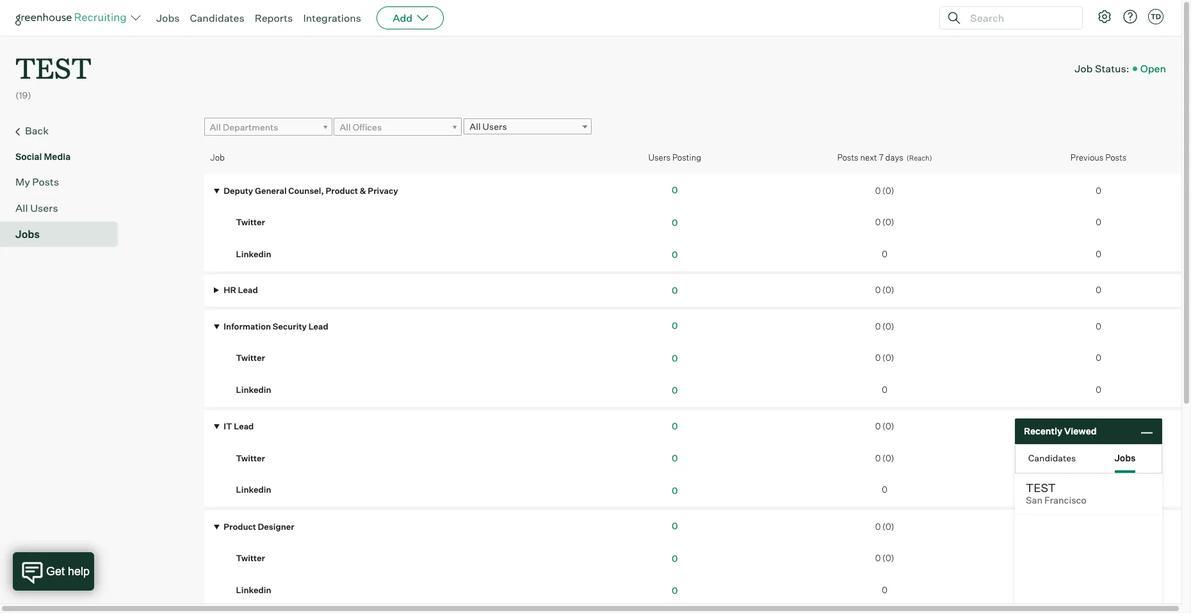 Task type: describe. For each thing, give the bounding box(es) containing it.
greenhouse recruiting image
[[15, 10, 131, 26]]

12 0 link from the top
[[672, 553, 678, 564]]

previous
[[1071, 153, 1104, 163]]

td button
[[1146, 6, 1166, 27]]

0 0 0 for deputy general counsel, product & privacy
[[672, 185, 678, 260]]

my
[[15, 175, 30, 188]]

(19)
[[15, 90, 31, 101]]

linkedin for general
[[236, 249, 271, 259]]

san
[[1026, 495, 1043, 507]]

previous posts
[[1071, 153, 1127, 163]]

posts for previous posts
[[1106, 153, 1127, 163]]

users for the top 'all users' link
[[483, 121, 507, 132]]

twitter for designer
[[236, 553, 265, 564]]

posts for my posts
[[32, 175, 59, 188]]

product designer
[[222, 522, 294, 532]]

twitter for security
[[236, 353, 265, 363]]

4 0 link from the top
[[672, 285, 678, 296]]

my posts link
[[15, 174, 113, 189]]

job for job
[[210, 153, 225, 163]]

7 0 (0) from the top
[[875, 453, 894, 463]]

td button
[[1148, 9, 1164, 24]]

4 (0) from the top
[[883, 321, 894, 332]]

9 0 (0) from the top
[[875, 553, 894, 564]]

counsel,
[[288, 186, 324, 196]]

add
[[393, 12, 413, 24]]

9 0 link from the top
[[672, 453, 678, 464]]

2 (0) from the top
[[883, 217, 894, 227]]

twitter for general
[[236, 217, 265, 227]]

add button
[[377, 6, 444, 29]]

status:
[[1095, 62, 1130, 75]]

2 horizontal spatial users
[[648, 153, 671, 163]]

Search text field
[[967, 9, 1071, 27]]

td
[[1151, 12, 1161, 21]]

all offices
[[340, 121, 382, 132]]

1 vertical spatial lead
[[308, 321, 328, 332]]

6 0 link from the top
[[672, 353, 678, 364]]

1 horizontal spatial jobs link
[[156, 12, 180, 24]]

linkedin for lead
[[236, 485, 271, 495]]

back link
[[15, 123, 113, 139]]

1 horizontal spatial posts
[[837, 152, 859, 162]]

6 (0) from the top
[[883, 422, 894, 432]]

jobs inside tab list
[[1115, 452, 1136, 463]]

5 0 link from the top
[[672, 320, 678, 331]]

7 0 link from the top
[[672, 385, 678, 396]]

integrations
[[303, 12, 361, 24]]

5 (0) from the top
[[883, 353, 894, 363]]

social
[[15, 151, 42, 162]]

0 vertical spatial all users link
[[464, 119, 592, 135]]

0 vertical spatial product
[[326, 186, 358, 196]]

0 vertical spatial jobs
[[156, 12, 180, 24]]

general
[[255, 186, 287, 196]]

lead for it lead
[[234, 422, 254, 432]]

hr
[[224, 285, 236, 295]]

it lead
[[222, 422, 254, 432]]

all offices link
[[334, 118, 462, 136]]

8 0 (0) from the top
[[875, 522, 894, 532]]

3 0 link from the top
[[672, 249, 678, 260]]

1 (0) from the top
[[883, 186, 894, 196]]

departments
[[223, 121, 278, 132]]

posts next 7 days (reach)
[[837, 152, 932, 162]]

0 horizontal spatial product
[[224, 522, 256, 532]]

all departments link
[[204, 118, 332, 136]]

integrations link
[[303, 12, 361, 24]]

recently
[[1024, 426, 1062, 437]]

deputy general counsel, product & privacy
[[222, 186, 398, 196]]

test (19)
[[15, 49, 92, 101]]

reports
[[255, 12, 293, 24]]

recently viewed
[[1024, 426, 1097, 437]]

10 0 link from the top
[[672, 485, 678, 496]]

job status:
[[1075, 62, 1130, 75]]

2 0 (0) from the top
[[875, 217, 894, 227]]

8 (0) from the top
[[883, 522, 894, 532]]

9 (0) from the top
[[883, 553, 894, 564]]



Task type: locate. For each thing, give the bounding box(es) containing it.
candidates left reports
[[190, 12, 244, 24]]

posts
[[837, 152, 859, 162], [1106, 153, 1127, 163], [32, 175, 59, 188]]

linkedin for security
[[236, 385, 271, 395]]

(0)
[[883, 186, 894, 196], [883, 217, 894, 227], [883, 285, 894, 295], [883, 321, 894, 332], [883, 353, 894, 363], [883, 422, 894, 432], [883, 453, 894, 463], [883, 522, 894, 532], [883, 553, 894, 564]]

all
[[470, 121, 481, 132], [210, 121, 221, 132], [340, 121, 351, 132], [15, 202, 28, 214]]

users for the bottommost 'all users' link
[[30, 202, 58, 214]]

2 horizontal spatial posts
[[1106, 153, 1127, 163]]

posts left 'next'
[[837, 152, 859, 162]]

1 horizontal spatial test
[[1026, 481, 1056, 495]]

0 0 0 for information security lead
[[672, 320, 678, 396]]

test
[[15, 49, 92, 86], [1026, 481, 1056, 495]]

job
[[1075, 62, 1093, 75], [210, 153, 225, 163]]

offices
[[353, 121, 382, 132]]

0 vertical spatial candidates
[[190, 12, 244, 24]]

all departments
[[210, 121, 278, 132]]

2 horizontal spatial jobs
[[1115, 452, 1136, 463]]

product left &
[[326, 186, 358, 196]]

1 vertical spatial jobs link
[[15, 226, 113, 242]]

4 0 (0) from the top
[[875, 321, 894, 332]]

1 vertical spatial all users
[[15, 202, 58, 214]]

posts right 'previous'
[[1106, 153, 1127, 163]]

security
[[273, 321, 307, 332]]

test up (19)
[[15, 49, 92, 86]]

1 twitter from the top
[[236, 217, 265, 227]]

configure image
[[1097, 9, 1112, 24]]

back
[[25, 124, 49, 137]]

2 0 link from the top
[[672, 217, 678, 228]]

1 vertical spatial all users link
[[15, 200, 113, 216]]

2 vertical spatial lead
[[234, 422, 254, 432]]

posts right my
[[32, 175, 59, 188]]

0 horizontal spatial job
[[210, 153, 225, 163]]

tab list
[[1016, 445, 1162, 473]]

13 0 link from the top
[[672, 585, 678, 596]]

jobs link left the candidates link on the top of the page
[[156, 12, 180, 24]]

privacy
[[368, 186, 398, 196]]

reports link
[[255, 12, 293, 24]]

0 vertical spatial all users
[[470, 121, 507, 132]]

jobs link down my posts link
[[15, 226, 113, 242]]

media
[[44, 151, 71, 162]]

0 vertical spatial jobs link
[[156, 12, 180, 24]]

product left designer
[[224, 522, 256, 532]]

0 horizontal spatial candidates
[[190, 12, 244, 24]]

7
[[879, 152, 884, 162]]

twitter down product designer
[[236, 553, 265, 564]]

test link
[[15, 36, 92, 89]]

jobs link
[[156, 12, 180, 24], [15, 226, 113, 242]]

1 horizontal spatial all users link
[[464, 119, 592, 135]]

0 0 0 for it lead
[[672, 421, 678, 496]]

(reach)
[[907, 154, 932, 162]]

7 (0) from the top
[[883, 453, 894, 463]]

lead
[[238, 285, 258, 295], [308, 321, 328, 332], [234, 422, 254, 432]]

posting
[[672, 153, 701, 163]]

linkedin up hr lead
[[236, 249, 271, 259]]

1 vertical spatial users
[[648, 153, 671, 163]]

8 0 link from the top
[[672, 421, 678, 431]]

1 horizontal spatial jobs
[[156, 12, 180, 24]]

all users
[[470, 121, 507, 132], [15, 202, 58, 214]]

5 0 (0) from the top
[[875, 353, 894, 363]]

1 vertical spatial job
[[210, 153, 225, 163]]

test san francisco
[[1026, 481, 1087, 507]]

it
[[224, 422, 232, 432]]

1 horizontal spatial users
[[483, 121, 507, 132]]

twitter down it lead
[[236, 453, 265, 463]]

job for job status:
[[1075, 62, 1093, 75]]

1 vertical spatial product
[[224, 522, 256, 532]]

linkedin
[[236, 249, 271, 259], [236, 385, 271, 395], [236, 485, 271, 495], [236, 585, 271, 595]]

test for test (19)
[[15, 49, 92, 86]]

deputy
[[224, 186, 253, 196]]

lead right it
[[234, 422, 254, 432]]

&
[[360, 186, 366, 196]]

3 0 (0) from the top
[[875, 285, 894, 295]]

0 horizontal spatial users
[[30, 202, 58, 214]]

twitter down information
[[236, 353, 265, 363]]

users
[[483, 121, 507, 132], [648, 153, 671, 163], [30, 202, 58, 214]]

1 vertical spatial jobs
[[15, 228, 40, 241]]

social media
[[15, 151, 71, 162]]

2 vertical spatial jobs
[[1115, 452, 1136, 463]]

1 linkedin from the top
[[236, 249, 271, 259]]

lead for hr lead
[[238, 285, 258, 295]]

0 vertical spatial lead
[[238, 285, 258, 295]]

2 vertical spatial users
[[30, 202, 58, 214]]

1 horizontal spatial job
[[1075, 62, 1093, 75]]

test for test san francisco
[[1026, 481, 1056, 495]]

tab list containing candidates
[[1016, 445, 1162, 473]]

francisco
[[1045, 495, 1087, 507]]

hr lead
[[222, 285, 258, 295]]

3 (0) from the top
[[883, 285, 894, 295]]

0 link
[[672, 185, 678, 195], [672, 217, 678, 228], [672, 249, 678, 260], [672, 285, 678, 296], [672, 320, 678, 331], [672, 353, 678, 364], [672, 385, 678, 396], [672, 421, 678, 431], [672, 453, 678, 464], [672, 485, 678, 496], [672, 521, 678, 532], [672, 553, 678, 564], [672, 585, 678, 596]]

0 0 0 for product designer
[[672, 521, 678, 596]]

viewed
[[1064, 426, 1097, 437]]

0 horizontal spatial all users link
[[15, 200, 113, 216]]

3 twitter from the top
[[236, 453, 265, 463]]

candidates down recently viewed
[[1028, 452, 1076, 463]]

1 horizontal spatial all users
[[470, 121, 507, 132]]

lead right the hr
[[238, 285, 258, 295]]

twitter
[[236, 217, 265, 227], [236, 353, 265, 363], [236, 453, 265, 463], [236, 553, 265, 564]]

twitter for lead
[[236, 453, 265, 463]]

2 linkedin from the top
[[236, 385, 271, 395]]

my posts
[[15, 175, 59, 188]]

1 vertical spatial candidates
[[1028, 452, 1076, 463]]

1 horizontal spatial candidates
[[1028, 452, 1076, 463]]

days
[[885, 152, 904, 162]]

0
[[672, 185, 678, 195], [875, 186, 881, 196], [1096, 186, 1101, 196], [672, 217, 678, 228], [875, 217, 881, 227], [1096, 217, 1101, 227], [882, 249, 888, 259], [1096, 249, 1101, 259], [672, 249, 678, 260], [672, 285, 678, 296], [875, 285, 881, 295], [1096, 285, 1101, 295], [672, 320, 678, 331], [875, 321, 881, 332], [1096, 321, 1101, 332], [672, 353, 678, 364], [875, 353, 881, 363], [1096, 353, 1101, 363], [882, 385, 888, 395], [1096, 385, 1101, 395], [672, 385, 678, 396], [672, 421, 678, 431], [875, 422, 881, 432], [1096, 422, 1101, 432], [672, 453, 678, 464], [875, 453, 881, 463], [882, 485, 888, 495], [672, 485, 678, 496], [672, 521, 678, 532], [875, 522, 881, 532], [672, 553, 678, 564], [875, 553, 881, 564], [882, 585, 888, 595], [672, 585, 678, 596]]

linkedin up it lead
[[236, 385, 271, 395]]

product
[[326, 186, 358, 196], [224, 522, 256, 532]]

0 vertical spatial job
[[1075, 62, 1093, 75]]

0 horizontal spatial test
[[15, 49, 92, 86]]

2 twitter from the top
[[236, 353, 265, 363]]

0 vertical spatial test
[[15, 49, 92, 86]]

0 horizontal spatial jobs
[[15, 228, 40, 241]]

open
[[1140, 62, 1166, 75]]

linkedin down product designer
[[236, 585, 271, 595]]

linkedin for designer
[[236, 585, 271, 595]]

users posting
[[648, 153, 701, 163]]

0 (0)
[[875, 186, 894, 196], [875, 217, 894, 227], [875, 285, 894, 295], [875, 321, 894, 332], [875, 353, 894, 363], [875, 422, 894, 432], [875, 453, 894, 463], [875, 522, 894, 532], [875, 553, 894, 564]]

0 horizontal spatial all users
[[15, 202, 58, 214]]

job up deputy
[[210, 153, 225, 163]]

0 horizontal spatial posts
[[32, 175, 59, 188]]

test down the recently at the right bottom of the page
[[1026, 481, 1056, 495]]

11 0 link from the top
[[672, 521, 678, 532]]

1 0 link from the top
[[672, 185, 678, 195]]

designer
[[258, 522, 294, 532]]

0 vertical spatial users
[[483, 121, 507, 132]]

job left status:
[[1075, 62, 1093, 75]]

candidates
[[190, 12, 244, 24], [1028, 452, 1076, 463]]

candidates link
[[190, 12, 244, 24]]

all users link
[[464, 119, 592, 135], [15, 200, 113, 216]]

lead right security
[[308, 321, 328, 332]]

twitter down deputy
[[236, 217, 265, 227]]

0 horizontal spatial jobs link
[[15, 226, 113, 242]]

jobs
[[156, 12, 180, 24], [15, 228, 40, 241], [1115, 452, 1136, 463]]

1 vertical spatial test
[[1026, 481, 1056, 495]]

1 horizontal spatial product
[[326, 186, 358, 196]]

4 linkedin from the top
[[236, 585, 271, 595]]

4 twitter from the top
[[236, 553, 265, 564]]

test inside test san francisco
[[1026, 481, 1056, 495]]

linkedin up product designer
[[236, 485, 271, 495]]

3 linkedin from the top
[[236, 485, 271, 495]]

information
[[224, 321, 271, 332]]

0 0 0
[[672, 185, 678, 260], [1096, 186, 1101, 259], [672, 320, 678, 396], [1096, 321, 1101, 395], [672, 421, 678, 496], [672, 521, 678, 596]]

information security lead
[[222, 321, 328, 332]]

6 0 (0) from the top
[[875, 422, 894, 432]]

next
[[860, 152, 877, 162]]

1 0 (0) from the top
[[875, 186, 894, 196]]



Task type: vqa. For each thing, say whether or not it's contained in the screenshot.
'My Posts'
yes



